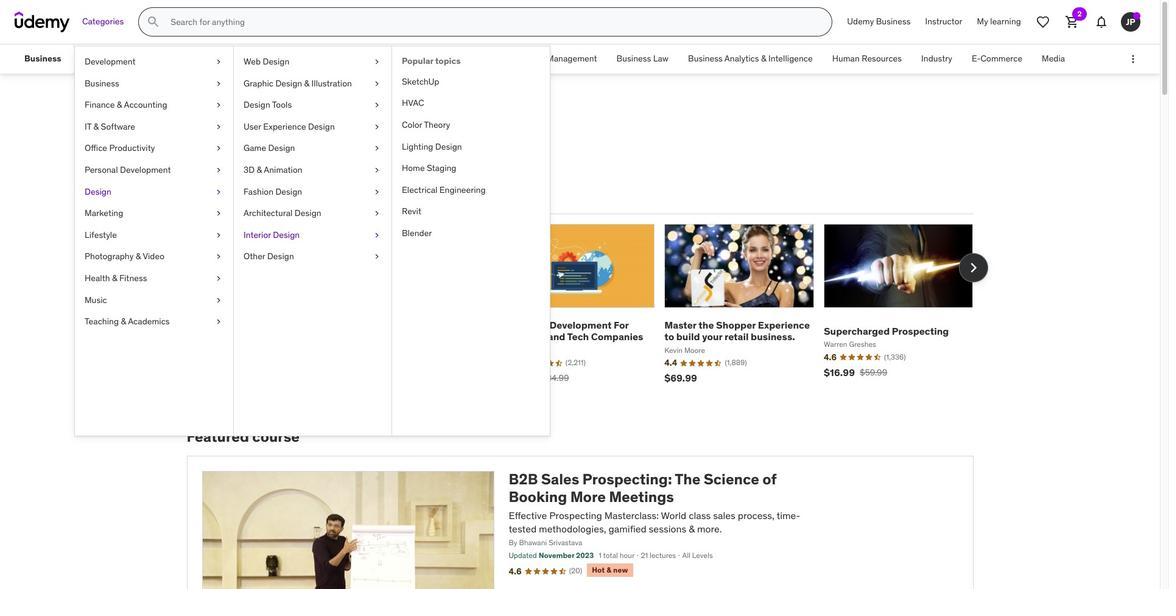 Task type: vqa. For each thing, say whether or not it's contained in the screenshot.
Show
no



Task type: locate. For each thing, give the bounding box(es) containing it.
instructor
[[925, 16, 962, 27]]

human resources link
[[822, 44, 912, 74]]

3d & animation link
[[234, 160, 392, 181]]

design tools link
[[234, 94, 392, 116]]

1 vertical spatial prospecting
[[549, 509, 602, 522]]

0 vertical spatial courses
[[242, 102, 321, 128]]

teaching & academics
[[85, 316, 170, 327]]

xsmall image inside teaching & academics link
[[214, 316, 223, 328]]

0 horizontal spatial to
[[247, 155, 261, 174]]

business link down 'udemy' image
[[15, 44, 71, 74]]

xsmall image inside fashion design link
[[372, 186, 382, 198]]

supercharged prospecting link
[[824, 325, 949, 337]]

management up the graphic design & illustration
[[257, 53, 308, 64]]

electrical engineering link
[[392, 179, 550, 201]]

theory
[[424, 119, 450, 130]]

2 management from the left
[[547, 53, 597, 64]]

operations
[[456, 53, 498, 64]]

design inside 'link'
[[85, 186, 111, 197]]

xsmall image inside marketing link
[[214, 208, 223, 220]]

more.
[[697, 523, 722, 535]]

master
[[664, 319, 696, 331]]

business left law
[[617, 53, 651, 64]]

xsmall image inside design tools link
[[372, 99, 382, 111]]

gamified
[[609, 523, 646, 535]]

udemy business
[[847, 16, 911, 27]]

xsmall image inside development link
[[214, 56, 223, 68]]

development for personal
[[120, 164, 171, 175]]

design down fashion design link
[[295, 208, 321, 219]]

development inside the business development for startups and tech companies
[[549, 319, 612, 331]]

office
[[85, 143, 107, 154]]

0 horizontal spatial sales
[[187, 102, 238, 128]]

popular
[[214, 192, 250, 204]]

experience inside the user experience design link
[[263, 121, 306, 132]]

development link
[[75, 51, 233, 73]]

design up the staging
[[435, 141, 462, 152]]

experience down tools
[[263, 121, 306, 132]]

music
[[85, 294, 107, 305]]

sales
[[187, 102, 238, 128], [541, 470, 579, 489]]

engineering
[[440, 184, 486, 195]]

experience right shopper
[[758, 319, 810, 331]]

design down "architectural design"
[[273, 229, 300, 240]]

1 horizontal spatial management
[[547, 53, 597, 64]]

design right web in the top of the page
[[263, 56, 289, 67]]

& right it
[[94, 121, 99, 132]]

& right finance on the top of page
[[117, 99, 122, 110]]

0 horizontal spatial management
[[257, 53, 308, 64]]

it
[[85, 121, 91, 132]]

all
[[682, 551, 690, 560]]

business inside "link"
[[617, 53, 651, 64]]

communication
[[178, 53, 238, 64]]

analytics
[[724, 53, 759, 64]]

entrepreneurship link
[[82, 44, 168, 74]]

0 horizontal spatial prospecting
[[549, 509, 602, 522]]

started
[[319, 155, 370, 174]]

design for architectural design
[[295, 208, 321, 219]]

xsmall image inside photography & video link
[[214, 251, 223, 263]]

business strategy link
[[357, 44, 446, 74]]

1 horizontal spatial prospecting
[[892, 325, 949, 337]]

& for 3d & animation
[[257, 164, 262, 175]]

21
[[641, 551, 648, 560]]

xsmall image
[[214, 56, 223, 68], [372, 78, 382, 90], [372, 99, 382, 111], [214, 121, 223, 133], [372, 121, 382, 133], [372, 143, 382, 155], [372, 164, 382, 176], [214, 186, 223, 198], [372, 208, 382, 220], [214, 229, 223, 241], [214, 294, 223, 306]]

xsmall image for 3d & animation
[[372, 164, 382, 176]]

design up courses to get you started
[[268, 143, 295, 154]]

retail
[[725, 331, 749, 343]]

& left video
[[136, 251, 141, 262]]

it & software
[[85, 121, 135, 132]]

architectural design link
[[234, 203, 392, 225]]

0 vertical spatial development
[[85, 56, 136, 67]]

1 horizontal spatial to
[[664, 331, 674, 343]]

design down design tools link
[[308, 121, 335, 132]]

business analytics & intelligence
[[688, 53, 813, 64]]

development inside personal development link
[[120, 164, 171, 175]]

hvac
[[402, 98, 424, 109]]

business left analytics
[[688, 53, 723, 64]]

1 vertical spatial development
[[120, 164, 171, 175]]

game design link
[[234, 138, 392, 160]]

2 vertical spatial development
[[549, 319, 612, 331]]

xsmall image for game design
[[372, 143, 382, 155]]

xsmall image for personal development
[[214, 164, 223, 176]]

office productivity
[[85, 143, 155, 154]]

0 vertical spatial prospecting
[[892, 325, 949, 337]]

home
[[402, 163, 425, 174]]

1 vertical spatial sales
[[541, 470, 579, 489]]

most popular
[[189, 192, 250, 204]]

industry link
[[912, 44, 962, 74]]

xsmall image inside the other design link
[[372, 251, 382, 263]]

xsmall image inside business link
[[214, 78, 223, 90]]

xsmall image for design
[[214, 186, 223, 198]]

xsmall image inside "finance & accounting" link
[[214, 99, 223, 111]]

xsmall image inside 3d & animation link
[[372, 164, 382, 176]]

xsmall image inside design 'link'
[[214, 186, 223, 198]]

communication link
[[168, 44, 248, 74]]

design link
[[75, 181, 233, 203]]

xsmall image for fashion design
[[372, 186, 382, 198]]

business development for startups and tech companies link
[[505, 319, 643, 343]]

categories button
[[75, 7, 131, 37]]

1 vertical spatial to
[[664, 331, 674, 343]]

architectural
[[244, 208, 293, 219]]

design down interior design
[[267, 251, 294, 262]]

home staging link
[[392, 158, 550, 179]]

xsmall image inside game design link
[[372, 143, 382, 155]]

& right the teaching
[[121, 316, 126, 327]]

& right health
[[112, 273, 117, 284]]

supercharged
[[824, 325, 890, 337]]

photography
[[85, 251, 134, 262]]

design for fashion design
[[275, 186, 302, 197]]

trending button
[[263, 184, 309, 213]]

& inside b2b sales prospecting: the science of booking more meetings effective prospecting masterclass: world class sales process, time- tested methodologies, gamified sessions & more. by bhawani srivastava
[[689, 523, 695, 535]]

management
[[257, 53, 308, 64], [547, 53, 597, 64]]

process,
[[738, 509, 774, 522]]

21 lectures
[[641, 551, 676, 560]]

& right hot
[[607, 566, 611, 575]]

3d
[[244, 164, 255, 175]]

1 horizontal spatial experience
[[758, 319, 810, 331]]

0 vertical spatial to
[[247, 155, 261, 174]]

0 horizontal spatial experience
[[263, 121, 306, 132]]

november
[[539, 551, 574, 560]]

to down game
[[247, 155, 261, 174]]

business.
[[751, 331, 795, 343]]

design down personal on the left top of page
[[85, 186, 111, 197]]

business link up the accounting
[[75, 73, 233, 94]]

xsmall image inside music link
[[214, 294, 223, 306]]

graphic design & illustration
[[244, 78, 352, 89]]

shopping cart with 2 items image
[[1065, 15, 1080, 29]]

business right udemy
[[876, 16, 911, 27]]

& for health & fitness
[[112, 273, 117, 284]]

more subcategory menu links image
[[1127, 53, 1139, 65]]

human resources
[[832, 53, 902, 64]]

1 horizontal spatial business link
[[75, 73, 233, 94]]

to left build
[[664, 331, 674, 343]]

business law link
[[607, 44, 678, 74]]

xsmall image
[[372, 56, 382, 68], [214, 78, 223, 90], [214, 99, 223, 111], [214, 143, 223, 155], [214, 164, 223, 176], [372, 186, 382, 198], [214, 208, 223, 220], [372, 229, 382, 241], [214, 251, 223, 263], [372, 251, 382, 263], [214, 273, 223, 285], [214, 316, 223, 328]]

industry
[[921, 53, 952, 64]]

1 horizontal spatial sales
[[541, 470, 579, 489]]

xsmall image for design tools
[[372, 99, 382, 111]]

management right the project
[[547, 53, 597, 64]]

get
[[265, 155, 288, 174]]

lifestyle
[[85, 229, 117, 240]]

udemy image
[[15, 12, 70, 32]]

instructor link
[[918, 7, 970, 37]]

and
[[548, 331, 565, 343]]

build
[[676, 331, 700, 343]]

business inside the business development for startups and tech companies
[[505, 319, 547, 331]]

0 vertical spatial sales
[[187, 102, 238, 128]]

courses to get you started
[[187, 155, 370, 174]]

& for finance & accounting
[[117, 99, 122, 110]]

business left and
[[505, 319, 547, 331]]

updated
[[509, 551, 537, 560]]

xsmall image for graphic design & illustration
[[372, 78, 382, 90]]

design for other design
[[267, 251, 294, 262]]

1 vertical spatial experience
[[758, 319, 810, 331]]

you have alerts image
[[1133, 12, 1140, 19]]

resources
[[862, 53, 902, 64]]

submit search image
[[146, 15, 161, 29]]

to inside the 'master the shopper experience to build your retail business.'
[[664, 331, 674, 343]]

design down graphic on the left of page
[[244, 99, 270, 110]]

business
[[876, 16, 911, 27], [24, 53, 61, 64], [367, 53, 402, 64], [617, 53, 651, 64], [688, 53, 723, 64], [85, 78, 119, 89], [505, 319, 547, 331]]

1 management from the left
[[257, 53, 308, 64]]

xsmall image inside the user experience design link
[[372, 121, 382, 133]]

xsmall image inside office productivity link
[[214, 143, 223, 155]]

project management
[[517, 53, 597, 64]]

xsmall image inside 'it & software' link
[[214, 121, 223, 133]]

udemy business link
[[840, 7, 918, 37]]

business up finance on the top of page
[[85, 78, 119, 89]]

design down animation
[[275, 186, 302, 197]]

& right '3d'
[[257, 164, 262, 175]]

for
[[614, 319, 629, 331]]

management link
[[248, 44, 317, 74]]

& down class
[[689, 523, 695, 535]]

xsmall image for lifestyle
[[214, 229, 223, 241]]

sales left "user"
[[187, 102, 238, 128]]

xsmall image inside personal development link
[[214, 164, 223, 176]]

sketchup
[[402, 76, 439, 87]]

prospecting inside carousel element
[[892, 325, 949, 337]]

xsmall image inside the graphic design & illustration link
[[372, 78, 382, 90]]

fashion design link
[[234, 181, 392, 203]]

xsmall image for user experience design
[[372, 121, 382, 133]]

xsmall image inside lifestyle link
[[214, 229, 223, 241]]

design up tools
[[275, 78, 302, 89]]

xsmall image inside the web design link
[[372, 56, 382, 68]]

animation
[[264, 164, 302, 175]]

startups
[[505, 331, 546, 343]]

business left arrow pointing to subcategory menu links image
[[24, 53, 61, 64]]

strategy
[[404, 53, 436, 64]]

xsmall image inside interior design link
[[372, 229, 382, 241]]

academics
[[128, 316, 170, 327]]

xsmall image inside health & fitness link
[[214, 273, 223, 285]]

interior
[[244, 229, 271, 240]]

sales right b2b
[[541, 470, 579, 489]]

2023
[[576, 551, 594, 560]]

class
[[689, 509, 711, 522]]

business left popular
[[367, 53, 402, 64]]

user experience design link
[[234, 116, 392, 138]]

sales
[[713, 509, 735, 522]]

popular topics
[[402, 55, 461, 66]]

categories
[[82, 16, 124, 27]]

xsmall image inside architectural design link
[[372, 208, 382, 220]]

new
[[613, 566, 628, 575]]

wishlist image
[[1036, 15, 1050, 29]]

0 vertical spatial experience
[[263, 121, 306, 132]]



Task type: describe. For each thing, give the bounding box(es) containing it.
supercharged prospecting
[[824, 325, 949, 337]]

finance & accounting
[[85, 99, 167, 110]]

xsmall image for other design
[[372, 251, 382, 263]]

xsmall image for development
[[214, 56, 223, 68]]

course
[[252, 428, 300, 447]]

operations link
[[446, 44, 508, 74]]

companies
[[591, 331, 643, 343]]

teaching
[[85, 316, 119, 327]]

photography & video link
[[75, 246, 233, 268]]

graphic design & illustration link
[[234, 73, 392, 94]]

management inside "link"
[[257, 53, 308, 64]]

prospecting:
[[582, 470, 672, 489]]

finance & accounting link
[[75, 94, 233, 116]]

& down the web design link
[[304, 78, 309, 89]]

other design link
[[234, 246, 392, 268]]

1 total hour
[[599, 551, 635, 560]]

xsmall image for business
[[214, 78, 223, 90]]

design for interior design
[[273, 229, 300, 240]]

business development for startups and tech companies
[[505, 319, 643, 343]]

music link
[[75, 290, 233, 311]]

jp link
[[1116, 7, 1145, 37]]

xsmall image for health & fitness
[[214, 273, 223, 285]]

xsmall image for music
[[214, 294, 223, 306]]

featured course
[[187, 428, 300, 447]]

business law
[[617, 53, 669, 64]]

hot
[[592, 566, 605, 575]]

user
[[244, 121, 261, 132]]

the
[[675, 470, 700, 489]]

entrepreneurship
[[92, 53, 158, 64]]

illustration
[[312, 78, 352, 89]]

business strategy
[[367, 53, 436, 64]]

4.6
[[509, 566, 522, 577]]

udemy
[[847, 16, 874, 27]]

my learning link
[[970, 7, 1028, 37]]

web design link
[[234, 51, 392, 73]]

xsmall image for photography & video
[[214, 251, 223, 263]]

xsmall image for it & software
[[214, 121, 223, 133]]

0 horizontal spatial business link
[[15, 44, 71, 74]]

it & software link
[[75, 116, 233, 138]]

design for lighting design
[[435, 141, 462, 152]]

your
[[702, 331, 722, 343]]

sales inside b2b sales prospecting: the science of booking more meetings effective prospecting masterclass: world class sales process, time- tested methodologies, gamified sessions & more. by bhawani srivastava
[[541, 470, 579, 489]]

game
[[244, 143, 266, 154]]

jp
[[1126, 16, 1135, 27]]

xsmall image for office productivity
[[214, 143, 223, 155]]

personal development
[[85, 164, 171, 175]]

you
[[291, 155, 316, 174]]

home staging
[[402, 163, 456, 174]]

experience inside the 'master the shopper experience to build your retail business.'
[[758, 319, 810, 331]]

photography & video
[[85, 251, 164, 262]]

carousel element
[[187, 224, 988, 400]]

xsmall image for marketing
[[214, 208, 223, 220]]

next image
[[964, 258, 983, 278]]

sketchup link
[[392, 71, 550, 93]]

master the shopper experience to build your retail business. link
[[664, 319, 810, 343]]

prospecting inside b2b sales prospecting: the science of booking more meetings effective prospecting masterclass: world class sales process, time- tested methodologies, gamified sessions & more. by bhawani srivastava
[[549, 509, 602, 522]]

revit link
[[392, 201, 550, 223]]

tools
[[272, 99, 292, 110]]

my
[[977, 16, 988, 27]]

trending
[[265, 192, 306, 204]]

xsmall image for web design
[[372, 56, 382, 68]]

lighting
[[402, 141, 433, 152]]

xsmall image for interior design
[[372, 229, 382, 241]]

shopper
[[716, 319, 756, 331]]

learning
[[990, 16, 1021, 27]]

updated november 2023
[[509, 551, 594, 560]]

3d & animation
[[244, 164, 302, 175]]

2 link
[[1058, 7, 1087, 37]]

interior design link
[[234, 225, 392, 246]]

interior design element
[[392, 46, 550, 436]]

& for photography & video
[[136, 251, 141, 262]]

booking
[[509, 488, 567, 507]]

e-
[[972, 53, 981, 64]]

development inside development link
[[85, 56, 136, 67]]

& for hot & new
[[607, 566, 611, 575]]

hvac link
[[392, 93, 550, 114]]

of
[[763, 470, 777, 489]]

web design
[[244, 56, 289, 67]]

xsmall image for architectural design
[[372, 208, 382, 220]]

& right analytics
[[761, 53, 766, 64]]

staging
[[427, 163, 456, 174]]

e-commerce
[[972, 53, 1022, 64]]

masterclass:
[[604, 509, 659, 522]]

& for it & software
[[94, 121, 99, 132]]

popular
[[402, 55, 433, 66]]

xsmall image for finance & accounting
[[214, 99, 223, 111]]

lighting design
[[402, 141, 462, 152]]

Search for anything text field
[[168, 12, 817, 32]]

design tools
[[244, 99, 292, 110]]

arrow pointing to subcategory menu links image
[[71, 44, 82, 74]]

office productivity link
[[75, 138, 233, 160]]

notifications image
[[1094, 15, 1109, 29]]

master the shopper experience to build your retail business.
[[664, 319, 810, 343]]

design for game design
[[268, 143, 295, 154]]

all levels
[[682, 551, 713, 560]]

software
[[101, 121, 135, 132]]

fashion
[[244, 186, 273, 197]]

science
[[704, 470, 759, 489]]

1 vertical spatial courses
[[187, 155, 243, 174]]

& for teaching & academics
[[121, 316, 126, 327]]

personal development link
[[75, 160, 233, 181]]

design for web design
[[263, 56, 289, 67]]

intelligence
[[768, 53, 813, 64]]

xsmall image for teaching & academics
[[214, 316, 223, 328]]

2
[[1077, 9, 1082, 18]]

b2b
[[509, 470, 538, 489]]

most
[[189, 192, 212, 204]]

project
[[517, 53, 545, 64]]

color
[[402, 119, 422, 130]]

color theory link
[[392, 114, 550, 136]]

design for graphic design & illustration
[[275, 78, 302, 89]]

development for business
[[549, 319, 612, 331]]



